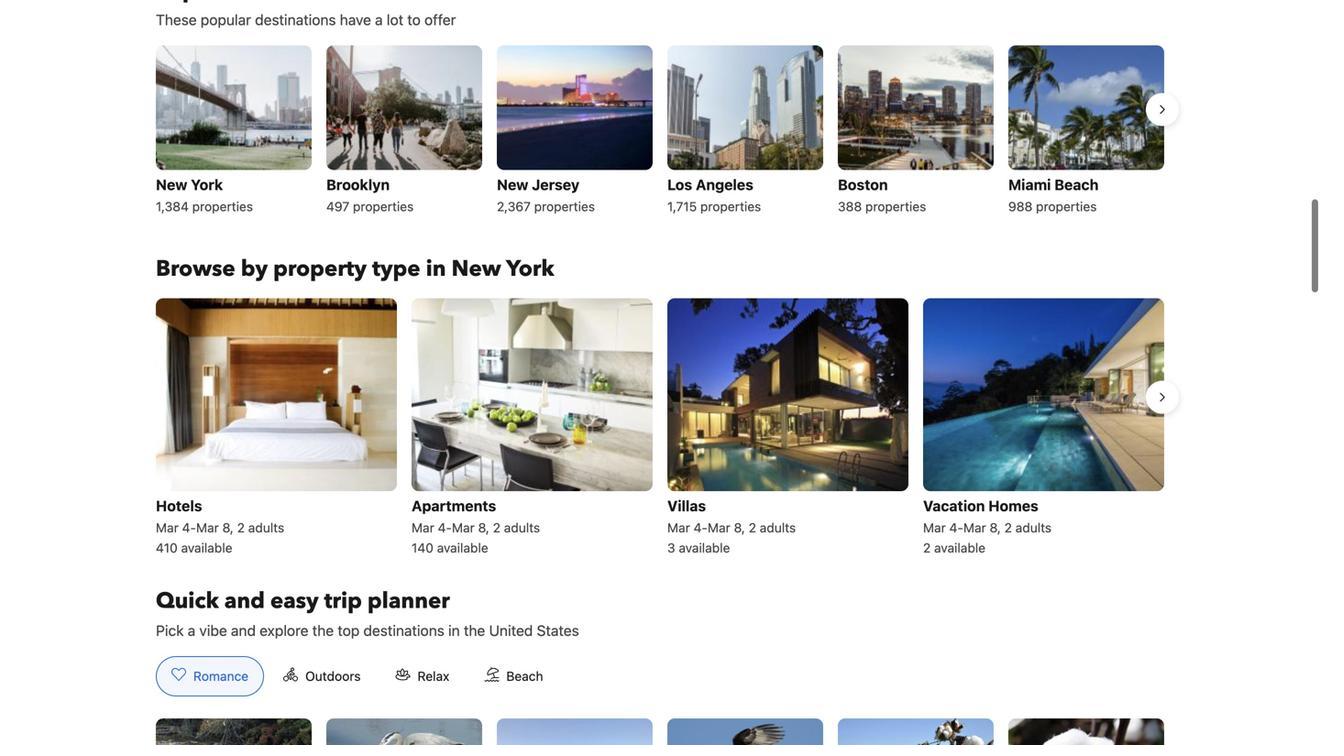 Task type: describe. For each thing, give the bounding box(es) containing it.
lot
[[387, 11, 404, 28]]

villas mar 4-mar 8, 2 adults 3 available
[[667, 497, 796, 556]]

properties for los angeles
[[700, 199, 761, 214]]

apartments mar 4-mar 8, 2 adults 140 available
[[412, 497, 540, 556]]

united
[[489, 622, 533, 639]]

3
[[667, 540, 675, 556]]

adults for hotels
[[248, 520, 284, 535]]

apartments
[[412, 497, 496, 515]]

0 vertical spatial a
[[375, 11, 383, 28]]

1 vertical spatial and
[[231, 622, 256, 639]]

8, for villas
[[734, 520, 745, 535]]

have
[[340, 11, 371, 28]]

new for new york
[[156, 176, 187, 193]]

6 mar from the left
[[708, 520, 731, 535]]

adults inside "vacation homes mar 4-mar 8, 2 adults 2 available"
[[1016, 520, 1052, 535]]

1 mar from the left
[[156, 520, 179, 535]]

states
[[537, 622, 579, 639]]

4- for villas
[[694, 520, 708, 535]]

2,367
[[497, 199, 531, 214]]

1 the from the left
[[312, 622, 334, 639]]

4- for hotels
[[182, 520, 196, 535]]

jersey
[[532, 176, 580, 193]]

in inside 'quick and easy trip planner pick a vibe and explore the top destinations in the united states'
[[448, 622, 460, 639]]

boston 388 properties
[[838, 176, 926, 214]]

4 mar from the left
[[452, 520, 475, 535]]

2 the from the left
[[464, 622, 485, 639]]

410
[[156, 540, 178, 556]]

these
[[156, 11, 197, 28]]

new jersey 2,367 properties
[[497, 176, 595, 214]]

2 for hotels
[[237, 520, 245, 535]]

adults for apartments
[[504, 520, 540, 535]]

2 for villas
[[749, 520, 756, 535]]

0 vertical spatial destinations
[[255, 11, 336, 28]]

new down 2,367
[[452, 254, 501, 284]]

villas
[[667, 497, 706, 515]]

planner
[[368, 586, 450, 616]]

browse
[[156, 254, 235, 284]]

4- for apartments
[[438, 520, 452, 535]]

homes
[[989, 497, 1039, 515]]

popular
[[201, 11, 251, 28]]

relax
[[418, 669, 450, 684]]

properties for new york
[[192, 199, 253, 214]]

hotels
[[156, 497, 202, 515]]

388
[[838, 199, 862, 214]]

browse by property type in new york
[[156, 254, 554, 284]]

new york 1,384 properties
[[156, 176, 253, 214]]

boston
[[838, 176, 888, 193]]

properties for new jersey
[[534, 199, 595, 214]]

vacation
[[923, 497, 985, 515]]

pick
[[156, 622, 184, 639]]

york inside new york 1,384 properties
[[191, 176, 223, 193]]

property
[[273, 254, 367, 284]]

available for villas
[[679, 540, 730, 556]]

beach inside the 'miami beach 988 properties'
[[1055, 176, 1099, 193]]

properties inside brooklyn 497 properties
[[353, 199, 414, 214]]

romance
[[193, 669, 249, 684]]

a inside 'quick and easy trip planner pick a vibe and explore the top destinations in the united states'
[[188, 622, 195, 639]]

relax button
[[380, 656, 465, 697]]

brooklyn 497 properties
[[326, 176, 414, 214]]

8, for apartments
[[478, 520, 489, 535]]

8 mar from the left
[[964, 520, 986, 535]]

2 for apartments
[[493, 520, 501, 535]]



Task type: vqa. For each thing, say whether or not it's contained in the screenshot.
beach in the Miami Beach 988 properties
yes



Task type: locate. For each thing, give the bounding box(es) containing it.
1 horizontal spatial beach
[[1055, 176, 1099, 193]]

4- inside "vacation homes mar 4-mar 8, 2 adults 2 available"
[[949, 520, 964, 535]]

2 inside hotels mar 4-mar 8, 2 adults 410 available
[[237, 520, 245, 535]]

1 horizontal spatial the
[[464, 622, 485, 639]]

8, inside apartments mar 4-mar 8, 2 adults 140 available
[[478, 520, 489, 535]]

properties inside new york 1,384 properties
[[192, 199, 253, 214]]

properties for miami beach
[[1036, 199, 1097, 214]]

a
[[375, 11, 383, 28], [188, 622, 195, 639]]

1 adults from the left
[[248, 520, 284, 535]]

adults inside hotels mar 4-mar 8, 2 adults 410 available
[[248, 520, 284, 535]]

properties down jersey on the top
[[534, 199, 595, 214]]

explore
[[260, 622, 308, 639]]

in
[[426, 254, 446, 284], [448, 622, 460, 639]]

properties down brooklyn
[[353, 199, 414, 214]]

tab list
[[141, 656, 574, 698]]

5 properties from the left
[[865, 199, 926, 214]]

adults
[[248, 520, 284, 535], [504, 520, 540, 535], [760, 520, 796, 535], [1016, 520, 1052, 535]]

1 8, from the left
[[222, 520, 234, 535]]

0 vertical spatial york
[[191, 176, 223, 193]]

2 inside villas mar 4-mar 8, 2 adults 3 available
[[749, 520, 756, 535]]

2 adults from the left
[[504, 520, 540, 535]]

beach
[[1055, 176, 1099, 193], [506, 669, 543, 684]]

4- down vacation
[[949, 520, 964, 535]]

tab list containing romance
[[141, 656, 574, 698]]

region containing hotels
[[141, 291, 1179, 565]]

beach down united
[[506, 669, 543, 684]]

2 region from the top
[[141, 291, 1179, 565]]

trip
[[324, 586, 362, 616]]

to
[[407, 11, 421, 28]]

properties down miami
[[1036, 199, 1097, 214]]

2 available from the left
[[437, 540, 488, 556]]

4- down villas
[[694, 520, 708, 535]]

available down vacation
[[934, 540, 986, 556]]

0 vertical spatial beach
[[1055, 176, 1099, 193]]

4 8, from the left
[[990, 520, 1001, 535]]

1 vertical spatial region
[[141, 291, 1179, 565]]

vacation homes mar 4-mar 8, 2 adults 2 available
[[923, 497, 1052, 556]]

5 mar from the left
[[667, 520, 690, 535]]

0 vertical spatial and
[[224, 586, 265, 616]]

new
[[156, 176, 187, 193], [497, 176, 528, 193], [452, 254, 501, 284]]

properties inside boston 388 properties
[[865, 199, 926, 214]]

the
[[312, 622, 334, 639], [464, 622, 485, 639]]

4 4- from the left
[[949, 520, 964, 535]]

8, inside hotels mar 4-mar 8, 2 adults 410 available
[[222, 520, 234, 535]]

outdoors button
[[268, 656, 376, 697]]

properties down boston
[[865, 199, 926, 214]]

outdoors
[[305, 669, 361, 684]]

and
[[224, 586, 265, 616], [231, 622, 256, 639]]

1 4- from the left
[[182, 520, 196, 535]]

497
[[326, 199, 349, 214]]

quick and easy trip planner pick a vibe and explore the top destinations in the united states
[[156, 586, 579, 639]]

available inside hotels mar 4-mar 8, 2 adults 410 available
[[181, 540, 232, 556]]

0 horizontal spatial beach
[[506, 669, 543, 684]]

adults inside villas mar 4-mar 8, 2 adults 3 available
[[760, 520, 796, 535]]

1 horizontal spatial york
[[506, 254, 554, 284]]

type
[[372, 254, 420, 284]]

york
[[191, 176, 223, 193], [506, 254, 554, 284]]

0 vertical spatial region
[[141, 38, 1179, 225]]

3 mar from the left
[[412, 520, 434, 535]]

hotels mar 4-mar 8, 2 adults 410 available
[[156, 497, 284, 556]]

140
[[412, 540, 434, 556]]

0 vertical spatial in
[[426, 254, 446, 284]]

1 available from the left
[[181, 540, 232, 556]]

3 properties from the left
[[534, 199, 595, 214]]

988
[[1009, 199, 1033, 214]]

3 4- from the left
[[694, 520, 708, 535]]

4- inside apartments mar 4-mar 8, 2 adults 140 available
[[438, 520, 452, 535]]

4- inside villas mar 4-mar 8, 2 adults 3 available
[[694, 520, 708, 535]]

8, inside "vacation homes mar 4-mar 8, 2 adults 2 available"
[[990, 520, 1001, 535]]

new for new jersey
[[497, 176, 528, 193]]

available right 410
[[181, 540, 232, 556]]

1 vertical spatial beach
[[506, 669, 543, 684]]

los
[[667, 176, 692, 193]]

4 adults from the left
[[1016, 520, 1052, 535]]

8, inside villas mar 4-mar 8, 2 adults 3 available
[[734, 520, 745, 535]]

quick
[[156, 586, 219, 616]]

1 vertical spatial in
[[448, 622, 460, 639]]

properties right 1,384
[[192, 199, 253, 214]]

offer
[[425, 11, 456, 28]]

adults inside apartments mar 4-mar 8, 2 adults 140 available
[[504, 520, 540, 535]]

a left 'vibe'
[[188, 622, 195, 639]]

0 horizontal spatial the
[[312, 622, 334, 639]]

vibe
[[199, 622, 227, 639]]

2 inside apartments mar 4-mar 8, 2 adults 140 available
[[493, 520, 501, 535]]

miami
[[1009, 176, 1051, 193]]

1 properties from the left
[[192, 199, 253, 214]]

available for apartments
[[437, 540, 488, 556]]

destinations left have
[[255, 11, 336, 28]]

4- inside hotels mar 4-mar 8, 2 adults 410 available
[[182, 520, 196, 535]]

and right 'vibe'
[[231, 622, 256, 639]]

new inside the new jersey 2,367 properties
[[497, 176, 528, 193]]

1 region from the top
[[141, 38, 1179, 225]]

4- down hotels
[[182, 520, 196, 535]]

by
[[241, 254, 268, 284]]

available inside "vacation homes mar 4-mar 8, 2 adults 2 available"
[[934, 540, 986, 556]]

beach inside "button"
[[506, 669, 543, 684]]

0 horizontal spatial a
[[188, 622, 195, 639]]

in right type
[[426, 254, 446, 284]]

the left top
[[312, 622, 334, 639]]

0 horizontal spatial in
[[426, 254, 446, 284]]

adults for villas
[[760, 520, 796, 535]]

3 available from the left
[[679, 540, 730, 556]]

available right the "3"
[[679, 540, 730, 556]]

2 4- from the left
[[438, 520, 452, 535]]

destinations down planner
[[363, 622, 444, 639]]

the left united
[[464, 622, 485, 639]]

los angeles 1,715 properties
[[667, 176, 761, 214]]

3 adults from the left
[[760, 520, 796, 535]]

2 8, from the left
[[478, 520, 489, 535]]

0 horizontal spatial york
[[191, 176, 223, 193]]

miami beach 988 properties
[[1009, 176, 1099, 214]]

and up 'vibe'
[[224, 586, 265, 616]]

1 horizontal spatial destinations
[[363, 622, 444, 639]]

properties down angeles
[[700, 199, 761, 214]]

easy
[[270, 586, 319, 616]]

beach right miami
[[1055, 176, 1099, 193]]

top
[[338, 622, 360, 639]]

available inside villas mar 4-mar 8, 2 adults 3 available
[[679, 540, 730, 556]]

new inside new york 1,384 properties
[[156, 176, 187, 193]]

properties inside the new jersey 2,367 properties
[[534, 199, 595, 214]]

available right 140
[[437, 540, 488, 556]]

1 vertical spatial a
[[188, 622, 195, 639]]

1,384
[[156, 199, 189, 214]]

romance button
[[156, 656, 264, 697]]

properties
[[192, 199, 253, 214], [353, 199, 414, 214], [534, 199, 595, 214], [700, 199, 761, 214], [865, 199, 926, 214], [1036, 199, 1097, 214]]

destinations
[[255, 11, 336, 28], [363, 622, 444, 639]]

beach button
[[469, 656, 559, 697]]

angeles
[[696, 176, 754, 193]]

1 vertical spatial destinations
[[363, 622, 444, 639]]

destinations inside 'quick and easy trip planner pick a vibe and explore the top destinations in the united states'
[[363, 622, 444, 639]]

1 horizontal spatial a
[[375, 11, 383, 28]]

4-
[[182, 520, 196, 535], [438, 520, 452, 535], [694, 520, 708, 535], [949, 520, 964, 535]]

york up the browse
[[191, 176, 223, 193]]

available for hotels
[[181, 540, 232, 556]]

new up 1,384
[[156, 176, 187, 193]]

properties inside the los angeles 1,715 properties
[[700, 199, 761, 214]]

1,715
[[667, 199, 697, 214]]

7 mar from the left
[[923, 520, 946, 535]]

2 mar from the left
[[196, 520, 219, 535]]

1 horizontal spatial in
[[448, 622, 460, 639]]

8, for hotels
[[222, 520, 234, 535]]

0 horizontal spatial destinations
[[255, 11, 336, 28]]

mar
[[156, 520, 179, 535], [196, 520, 219, 535], [412, 520, 434, 535], [452, 520, 475, 535], [667, 520, 690, 535], [708, 520, 731, 535], [923, 520, 946, 535], [964, 520, 986, 535]]

3 8, from the left
[[734, 520, 745, 535]]

1 vertical spatial york
[[506, 254, 554, 284]]

brooklyn
[[326, 176, 390, 193]]

2 properties from the left
[[353, 199, 414, 214]]

available
[[181, 540, 232, 556], [437, 540, 488, 556], [679, 540, 730, 556], [934, 540, 986, 556]]

available inside apartments mar 4-mar 8, 2 adults 140 available
[[437, 540, 488, 556]]

these popular destinations have a lot to offer
[[156, 11, 456, 28]]

york down 2,367
[[506, 254, 554, 284]]

properties inside the 'miami beach 988 properties'
[[1036, 199, 1097, 214]]

new up 2,367
[[497, 176, 528, 193]]

8,
[[222, 520, 234, 535], [478, 520, 489, 535], [734, 520, 745, 535], [990, 520, 1001, 535]]

region
[[141, 38, 1179, 225], [141, 291, 1179, 565]]

2
[[237, 520, 245, 535], [493, 520, 501, 535], [749, 520, 756, 535], [1005, 520, 1012, 535], [923, 540, 931, 556]]

4 available from the left
[[934, 540, 986, 556]]

4 properties from the left
[[700, 199, 761, 214]]

4- down apartments
[[438, 520, 452, 535]]

6 properties from the left
[[1036, 199, 1097, 214]]

a left lot
[[375, 11, 383, 28]]

in up the relax
[[448, 622, 460, 639]]

region containing new york
[[141, 38, 1179, 225]]



